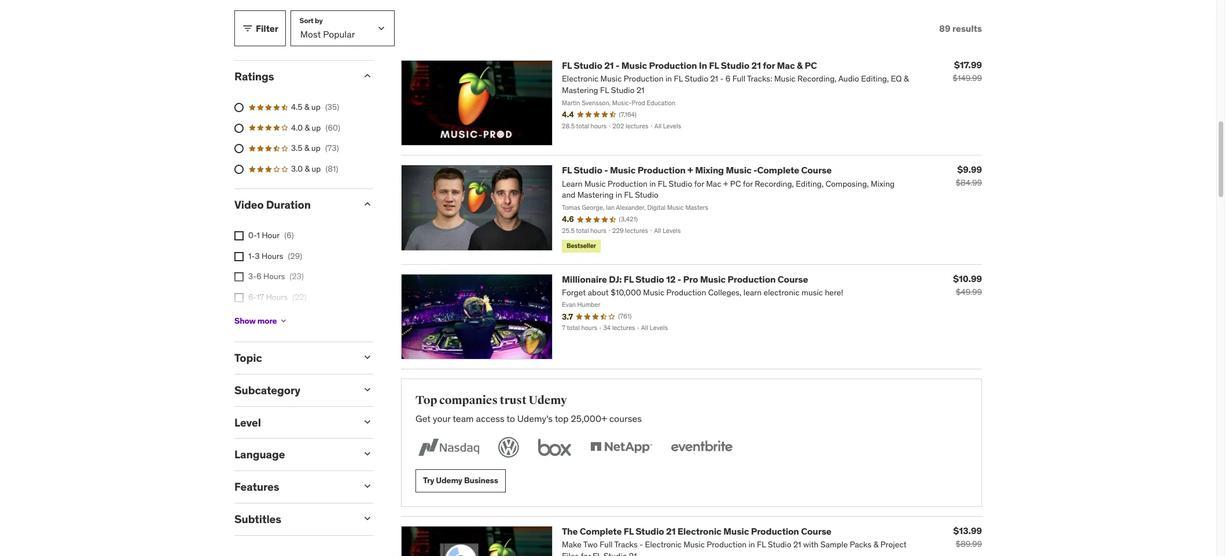 Task type: vqa. For each thing, say whether or not it's contained in the screenshot.
left "Podcasting"
no



Task type: locate. For each thing, give the bounding box(es) containing it.
0-1 hour (6)
[[248, 230, 294, 241]]

2 xsmall image from the top
[[234, 273, 244, 282]]

& left pc
[[797, 60, 803, 71]]

udemy right try
[[436, 476, 463, 486]]

89 results status
[[939, 22, 982, 34]]

6-
[[248, 292, 256, 303]]

& for 4.5 & up (35)
[[304, 102, 309, 112]]

hours
[[262, 251, 283, 261], [263, 272, 285, 282], [266, 292, 288, 303], [263, 313, 285, 323]]

& right 4.5
[[304, 102, 309, 112]]

xsmall image
[[234, 252, 244, 261], [279, 317, 288, 326]]

3
[[255, 251, 260, 261]]

ratings
[[234, 70, 274, 83]]

(81)
[[326, 164, 338, 174]]

xsmall image left 1- in the top left of the page
[[234, 252, 244, 261]]

the
[[562, 526, 578, 538]]

xsmall image left 0-
[[234, 232, 244, 241]]

(22)
[[292, 292, 306, 303]]

0 vertical spatial small image
[[362, 384, 373, 396]]

1 small image from the top
[[362, 384, 373, 396]]

up left (60)
[[312, 122, 321, 133]]

1 vertical spatial course
[[778, 274, 808, 285]]

2 vertical spatial xsmall image
[[234, 293, 244, 303]]

89 results
[[939, 22, 982, 34]]

1
[[257, 230, 260, 241]]

small image inside filter button
[[242, 23, 254, 34]]

3-
[[248, 272, 257, 282]]

production
[[649, 60, 697, 71], [638, 165, 686, 176], [728, 274, 776, 285], [751, 526, 799, 538]]

0 vertical spatial complete
[[757, 165, 799, 176]]

fl
[[562, 60, 572, 71], [709, 60, 719, 71], [562, 165, 572, 176], [624, 274, 634, 285], [624, 526, 634, 538]]

xsmall image left 3-
[[234, 273, 244, 282]]

4 up from the top
[[312, 164, 321, 174]]

2 up from the top
[[312, 122, 321, 133]]

1 vertical spatial xsmall image
[[279, 317, 288, 326]]

get
[[416, 414, 431, 425]]

0 horizontal spatial complete
[[580, 526, 622, 538]]

1 up from the top
[[311, 102, 321, 112]]

3 small image from the top
[[362, 481, 373, 493]]

hours right 3
[[262, 251, 283, 261]]

level button
[[234, 416, 353, 430]]

up left (35)
[[311, 102, 321, 112]]

2 vertical spatial small image
[[362, 481, 373, 493]]

try udemy business
[[423, 476, 498, 486]]

$10.99
[[953, 273, 982, 285]]

small image for language
[[362, 449, 373, 460]]

show more
[[234, 316, 277, 326]]

subtitles button
[[234, 513, 353, 527]]

6
[[256, 272, 261, 282]]

hours for 6-17 hours
[[266, 292, 288, 303]]

1-3 hours (29)
[[248, 251, 302, 261]]

filter
[[256, 22, 278, 34]]

xsmall image
[[234, 232, 244, 241], [234, 273, 244, 282], [234, 293, 244, 303]]

complete
[[757, 165, 799, 176], [580, 526, 622, 538]]

music
[[621, 60, 647, 71], [610, 165, 636, 176], [726, 165, 752, 176], [700, 274, 726, 285], [724, 526, 749, 538]]

1 vertical spatial udemy
[[436, 476, 463, 486]]

-
[[616, 60, 620, 71], [604, 165, 608, 176], [754, 165, 757, 176], [678, 274, 681, 285]]

$13.99
[[953, 525, 982, 537]]

xsmall image right more
[[279, 317, 288, 326]]

3 xsmall image from the top
[[234, 293, 244, 303]]

& right 3.0
[[305, 164, 310, 174]]

duration
[[266, 198, 311, 212]]

1 xsmall image from the top
[[234, 232, 244, 241]]

studio
[[574, 60, 602, 71], [721, 60, 750, 71], [574, 165, 602, 176], [636, 274, 664, 285], [636, 526, 664, 538]]

1 vertical spatial small image
[[362, 417, 373, 428]]

$10.99 $49.99
[[953, 273, 982, 297]]

$84.99
[[956, 178, 982, 188]]

business
[[464, 476, 498, 486]]

up for 4.5 & up
[[311, 102, 321, 112]]

topic
[[234, 351, 262, 365]]

mixing
[[695, 165, 724, 176]]

ratings button
[[234, 70, 353, 83]]

& right 3.5
[[304, 143, 309, 153]]

3 up from the top
[[311, 143, 321, 153]]

try udemy business link
[[416, 470, 506, 493]]

topic button
[[234, 351, 353, 365]]

up left (81)
[[312, 164, 321, 174]]

trust
[[500, 393, 527, 408]]

&
[[797, 60, 803, 71], [304, 102, 309, 112], [305, 122, 310, 133], [304, 143, 309, 153], [305, 164, 310, 174]]

small image for features
[[362, 481, 373, 493]]

small image for subcategory
[[362, 384, 373, 396]]

& right '4.0'
[[305, 122, 310, 133]]

small image for level
[[362, 417, 373, 428]]

0 horizontal spatial udemy
[[436, 476, 463, 486]]

0 vertical spatial xsmall image
[[234, 232, 244, 241]]

17+
[[248, 313, 261, 323]]

1 horizontal spatial xsmall image
[[279, 317, 288, 326]]

top
[[416, 393, 437, 408]]

$149.99
[[953, 73, 982, 83]]

hour
[[262, 230, 280, 241]]

& for 3.5 & up (73)
[[304, 143, 309, 153]]

3.5 & up (73)
[[291, 143, 339, 153]]

udemy
[[529, 393, 567, 408], [436, 476, 463, 486]]

hours right 17
[[266, 292, 288, 303]]

0 vertical spatial udemy
[[529, 393, 567, 408]]

access
[[476, 414, 505, 425]]

up
[[311, 102, 321, 112], [312, 122, 321, 133], [311, 143, 321, 153], [312, 164, 321, 174]]

the complete fl studio 21 electronic music production course link
[[562, 526, 832, 538]]

top
[[555, 414, 569, 425]]

team
[[453, 414, 474, 425]]

course
[[801, 165, 832, 176], [778, 274, 808, 285], [801, 526, 832, 538]]

1 vertical spatial xsmall image
[[234, 273, 244, 282]]

up left (73)
[[311, 143, 321, 153]]

4.0
[[291, 122, 303, 133]]

udemy up "udemy's"
[[529, 393, 567, 408]]

small image
[[362, 384, 373, 396], [362, 417, 373, 428], [362, 481, 373, 493]]

$49.99
[[956, 287, 982, 297]]

3.0
[[291, 164, 303, 174]]

xsmall image for 3-
[[234, 273, 244, 282]]

small image
[[242, 23, 254, 34], [362, 70, 373, 82], [362, 199, 373, 210], [362, 352, 373, 364], [362, 449, 373, 460], [362, 513, 373, 525]]

0 horizontal spatial 21
[[604, 60, 614, 71]]

0 horizontal spatial xsmall image
[[234, 252, 244, 261]]

up for 4.0 & up
[[312, 122, 321, 133]]

subcategory button
[[234, 384, 353, 398]]

show
[[234, 316, 256, 326]]

hours right 6 on the left
[[263, 272, 285, 282]]

courses
[[609, 414, 642, 425]]

(60)
[[326, 122, 340, 133]]

89
[[939, 22, 951, 34]]

(73)
[[325, 143, 339, 153]]

electronic
[[678, 526, 722, 538]]

udemy inside the top companies trust udemy get your team access to udemy's top 25,000+ courses
[[529, 393, 567, 408]]

1 horizontal spatial 21
[[666, 526, 676, 538]]

language button
[[234, 448, 353, 462]]

netapp image
[[588, 435, 655, 461]]

level
[[234, 416, 261, 430]]

nasdaq image
[[416, 435, 482, 461]]

$13.99 $89.99
[[953, 525, 982, 550]]

1 horizontal spatial udemy
[[529, 393, 567, 408]]

features button
[[234, 481, 353, 494]]

2 small image from the top
[[362, 417, 373, 428]]

features
[[234, 481, 279, 494]]

xsmall image left '6-'
[[234, 293, 244, 303]]



Task type: describe. For each thing, give the bounding box(es) containing it.
4.5
[[291, 102, 303, 112]]

small image for subtitles
[[362, 513, 373, 525]]

pro
[[683, 274, 698, 285]]

small image for video duration
[[362, 199, 373, 210]]

subcategory
[[234, 384, 300, 398]]

1 horizontal spatial complete
[[757, 165, 799, 176]]

(6)
[[284, 230, 294, 241]]

& for 4.0 & up (60)
[[305, 122, 310, 133]]

2 horizontal spatial 21
[[752, 60, 761, 71]]

video duration button
[[234, 198, 353, 212]]

millionaire dj: fl studio 12 - pro music production course link
[[562, 274, 808, 285]]

0 vertical spatial course
[[801, 165, 832, 176]]

language
[[234, 448, 285, 462]]

small image for topic
[[362, 352, 373, 364]]

$17.99 $149.99
[[953, 59, 982, 83]]

the complete fl studio 21 electronic music production course
[[562, 526, 832, 538]]

up for 3.0 & up
[[312, 164, 321, 174]]

pc
[[805, 60, 817, 71]]

fl studio - music production + mixing music -complete course link
[[562, 165, 832, 176]]

17+ hours
[[248, 313, 285, 323]]

for
[[763, 60, 775, 71]]

fl studio - music production + mixing music -complete course
[[562, 165, 832, 176]]

box image
[[535, 435, 574, 461]]

show more button
[[234, 310, 288, 333]]

video
[[234, 198, 264, 212]]

$89.99
[[956, 539, 982, 550]]

millionaire dj: fl studio 12 - pro music production course
[[562, 274, 808, 285]]

more
[[257, 316, 277, 326]]

udemy's
[[517, 414, 553, 425]]

try
[[423, 476, 434, 486]]

1 vertical spatial complete
[[580, 526, 622, 538]]

subtitles
[[234, 513, 281, 527]]

hours for 1-3 hours
[[262, 251, 283, 261]]

$17.99
[[954, 59, 982, 71]]

$9.99 $84.99
[[956, 164, 982, 188]]

in
[[699, 60, 707, 71]]

hours right 17+
[[263, 313, 285, 323]]

3.0 & up (81)
[[291, 164, 338, 174]]

up for 3.5 & up
[[311, 143, 321, 153]]

your
[[433, 414, 451, 425]]

results
[[953, 22, 982, 34]]

(29)
[[288, 251, 302, 261]]

xsmall image for 0-
[[234, 232, 244, 241]]

0-
[[248, 230, 257, 241]]

xsmall image inside show more button
[[279, 317, 288, 326]]

mac
[[777, 60, 795, 71]]

volkswagen image
[[496, 435, 522, 461]]

to
[[507, 414, 515, 425]]

12
[[666, 274, 676, 285]]

dj:
[[609, 274, 622, 285]]

xsmall image for 6-
[[234, 293, 244, 303]]

hours for 3-6 hours
[[263, 272, 285, 282]]

& for 3.0 & up (81)
[[305, 164, 310, 174]]

$9.99
[[958, 164, 982, 176]]

millionaire
[[562, 274, 607, 285]]

17
[[256, 292, 264, 303]]

eventbrite image
[[669, 435, 735, 461]]

filter button
[[234, 10, 286, 46]]

fl studio 21 - music production in fl studio 21 for mac & pc link
[[562, 60, 817, 71]]

(35)
[[325, 102, 339, 112]]

3.5
[[291, 143, 303, 153]]

6-17 hours (22)
[[248, 292, 306, 303]]

(23)
[[290, 272, 304, 282]]

fl studio 21 - music production in fl studio 21 for mac & pc
[[562, 60, 817, 71]]

0 vertical spatial xsmall image
[[234, 252, 244, 261]]

1-
[[248, 251, 255, 261]]

4.5 & up (35)
[[291, 102, 339, 112]]

companies
[[439, 393, 498, 408]]

small image for ratings
[[362, 70, 373, 82]]

25,000+
[[571, 414, 607, 425]]

2 vertical spatial course
[[801, 526, 832, 538]]

video duration
[[234, 198, 311, 212]]

4.0 & up (60)
[[291, 122, 340, 133]]

top companies trust udemy get your team access to udemy's top 25,000+ courses
[[416, 393, 642, 425]]



